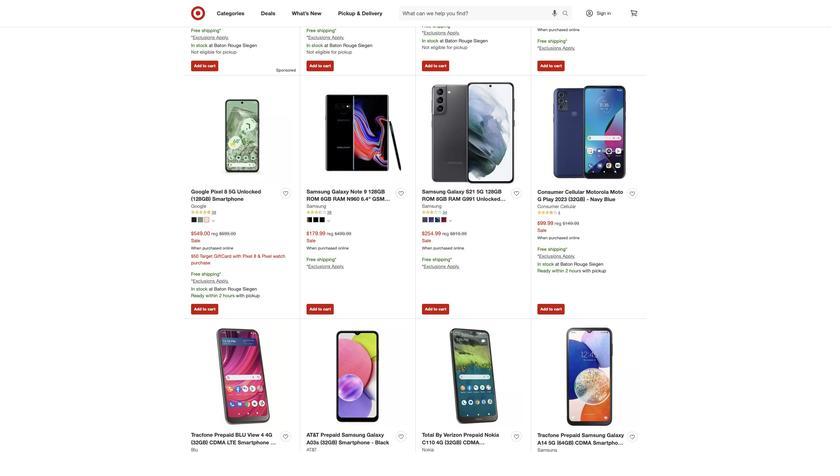 Task type: describe. For each thing, give the bounding box(es) containing it.
apply. down $50+
[[447, 30, 460, 35]]

sale inside $549.00 reg $699.00 sale when purchased online $50 target giftcard with pixel 8 & pixel watch purchase
[[191, 238, 200, 244]]

when inside the when purchased online $40 off with $50+ airtime
[[422, 4, 433, 9]]

rouge for the exclusions apply. link below purchase
[[228, 286, 241, 292]]

hazel image
[[198, 217, 203, 223]]

rom for 6gb
[[307, 196, 319, 203]]

exclusions down $40
[[424, 30, 446, 35]]

shipping down $179.99 sale when purchased online
[[548, 38, 566, 44]]

34 link
[[422, 210, 524, 216]]

0 horizontal spatial for
[[216, 49, 221, 55]]

eligible for $40 off with $50+ airtime
[[431, 44, 446, 50]]

tracfone prepaid blu view 4 4g (32gb) cdma lte smartphone - black link
[[191, 432, 278, 453]]

$50+
[[447, 12, 458, 17]]

samsung inside tracfone prepaid samsung galaxy a14 5g (64gb) cdma smartphone - black
[[582, 433, 606, 439]]

blue image
[[320, 217, 325, 223]]

blue
[[604, 196, 616, 203]]

with inside the when purchased online $40 off with $50+ airtime
[[438, 12, 446, 17]]

gsm
[[372, 196, 385, 203]]

$20/mo.+
[[255, 17, 271, 22]]

when purchased online $40 off with $50+ airtime
[[422, 4, 473, 17]]

when inside $254.99 reg $819.99 sale when purchased online
[[422, 246, 433, 251]]

google link
[[191, 203, 206, 210]]

c110
[[422, 440, 435, 446]]

online inside $254.99 reg $819.99 sale when purchased online
[[454, 246, 464, 251]]

exclusions down $179.99 reg $499.99 sale when purchased online
[[308, 264, 331, 269]]

- inside consumer cellular motorola moto g play 2023 (32gb) - navy blue
[[587, 196, 589, 203]]

s21
[[466, 188, 475, 195]]

2 on from the left
[[361, 17, 366, 22]]

when inside $179.99 reg $499.99 sale when purchased online
[[307, 246, 317, 251]]

galaxy inside samsung galaxy note 9 128gb rom 6gb ram n960 6.4" gsm unlocked smartphone - manufacturer refurbished
[[332, 188, 349, 195]]

categories link
[[211, 6, 253, 21]]

google pixel 8 5g unlocked (128gb) smartphone
[[191, 188, 261, 203]]

apply. down $179.99 sale when purchased online
[[563, 45, 575, 51]]

shipping down purchase
[[202, 272, 219, 277]]

6.4"
[[361, 196, 371, 203]]

5g for 8
[[229, 188, 236, 195]]

at&t prepaid samsung galaxy a03s (32gb) smartphone - black link
[[307, 432, 393, 447]]

rose image
[[204, 217, 209, 223]]

rouge for the exclusions apply. link underneath $60
[[228, 43, 241, 48]]

new
[[310, 10, 322, 16]]

4 link
[[538, 210, 640, 216]]

prepaid inside total by verizon prepaid nokia c110 4g (32gb) cdma smartphone - gray
[[464, 432, 483, 439]]

free down $25
[[307, 28, 316, 33]]

hours for smartphone
[[223, 293, 235, 299]]

baton for the exclusions apply. link below purchase
[[214, 286, 227, 292]]

baton for the exclusions apply. link under $50+
[[445, 38, 458, 43]]

purchased inside $119.99 when purchased online $60 off with in-store activation on a $20/mo.+ plan
[[203, 10, 222, 15]]

purchased inside $549.00 reg $699.00 sale when purchased online $50 target giftcard with pixel 8 & pixel watch purchase
[[203, 246, 222, 251]]

cellular for consumer cellular motorola moto g play 2023 (32gb) - navy blue
[[565, 189, 585, 195]]

off inside $119.99 when purchased online $60 off with in-store activation on a $20/mo.+ plan
[[199, 17, 203, 22]]

ram for manufacturer
[[449, 196, 461, 203]]

exclusions apply. link down $50+
[[424, 30, 460, 35]]

at for the exclusions apply. link below purchase
[[209, 286, 213, 292]]

free down "$99.99 reg $149.99 sale when purchased online"
[[538, 247, 547, 252]]

store inside $119.99 when purchased online $60 off with in-store activation on a $20/mo.+ plan
[[217, 17, 226, 22]]

smartphone inside tracfone prepaid blu view 4 4g (32gb) cdma lte smartphone - black
[[238, 440, 269, 446]]

$499.99
[[335, 231, 351, 237]]

in for the exclusions apply. link underneath $60
[[191, 43, 195, 48]]

online inside "$99.99 reg $149.99 sale when purchased online"
[[569, 236, 580, 241]]

exclusions down $25
[[308, 35, 331, 40]]

within for smartphone
[[206, 293, 218, 299]]

exclusions down $60
[[193, 35, 215, 40]]

sign in link
[[580, 6, 621, 21]]

smartphone inside the google pixel 8 5g unlocked (128gb) smartphone
[[212, 196, 244, 203]]

at for the exclusions apply. link underneath $60
[[209, 43, 213, 48]]

sale for samsung galaxy note 9 128gb rom 6gb ram n960 6.4" gsm unlocked smartphone - manufacturer refurbished
[[307, 238, 316, 244]]

manufacturer inside samsung galaxy note 9 128gb rom 6gb ram n960 6.4" gsm unlocked smartphone - manufacturer refurbished
[[307, 211, 341, 218]]

$254.99
[[422, 230, 441, 237]]

2 a from the left
[[367, 17, 369, 22]]

what's
[[292, 10, 309, 16]]

consumer cellular
[[538, 204, 576, 210]]

2 horizontal spatial pixel
[[262, 254, 272, 259]]

all colors element for smartphone
[[212, 219, 215, 223]]

shipping down $179.99 reg $499.99 sale when purchased online
[[317, 257, 335, 263]]

exclusions apply. link down $254.99 reg $819.99 sale when purchased online
[[424, 264, 460, 269]]

note
[[350, 188, 363, 195]]

samsung galaxy note 9 128gb rom 6gb ram n960 6.4" gsm unlocked smartphone - manufacturer refurbished link
[[307, 188, 393, 218]]

google for google pixel 8 5g unlocked (128gb) smartphone
[[191, 188, 209, 195]]

6gb
[[321, 196, 332, 203]]

google for google
[[191, 204, 206, 209]]

phantom gray image
[[423, 217, 428, 223]]

smartphone inside "samsung galaxy s21 5g 128gb rom 8gb ram g991 unlocked smartphone - manufacturer refurbished"
[[422, 204, 453, 210]]

target
[[200, 254, 213, 259]]

apply. down the giftcard
[[216, 278, 229, 284]]

free down $40
[[422, 23, 431, 29]]

play
[[543, 196, 554, 203]]

4g inside total by verizon prepaid nokia c110 4g (32gb) cdma smartphone - gray
[[436, 440, 443, 446]]

- inside tracfone prepaid blu view 4 4g (32gb) cdma lte smartphone - black
[[271, 440, 273, 446]]

prepaid for a14
[[561, 433, 580, 439]]

free shipping * * exclusions apply. for samsung galaxy s21 5g 128gb rom 8gb ram g991 unlocked smartphone - manufacturer refurbished
[[422, 257, 460, 269]]

pickup & delivery
[[338, 10, 383, 16]]

$179.99 sale when purchased online
[[538, 12, 580, 32]]

samsung galaxy s21 5g 128gb rom 8gb ram g991 unlocked smartphone - manufacturer refurbished link
[[422, 188, 509, 218]]

not for $25 off with in-store activation on a $30/mo.+ plan
[[307, 49, 314, 55]]

phantom pink image
[[441, 217, 447, 223]]

rouge for the exclusions apply. link under $50+
[[459, 38, 472, 43]]

38 link for 5g
[[191, 210, 293, 216]]

smartphone inside at&t prepaid samsung galaxy a03s (32gb) smartphone - black
[[339, 440, 370, 446]]

1 horizontal spatial off
[[314, 17, 319, 22]]

cdma for smartphone
[[209, 440, 226, 446]]

watch
[[273, 254, 285, 259]]

$99.99 reg $149.99 sale when purchased online
[[538, 220, 580, 241]]

apply. down categories
[[216, 35, 229, 40]]

eligible for $25 off with in-store activation on a $30/mo.+ plan
[[315, 49, 330, 55]]

purchase
[[191, 260, 210, 266]]

34
[[443, 210, 447, 215]]

ram for smartphone
[[333, 196, 345, 203]]

2 for smartphone
[[219, 293, 222, 299]]

1 horizontal spatial pixel
[[243, 254, 253, 259]]

(32gb) inside consumer cellular motorola moto g play 2023 (32gb) - navy blue
[[569, 196, 585, 203]]

9
[[364, 188, 367, 195]]

a03s
[[307, 440, 319, 446]]

motorola
[[586, 189, 609, 195]]

in
[[608, 10, 611, 16]]

0 horizontal spatial eligible
[[200, 49, 215, 55]]

at&t
[[307, 432, 319, 439]]

pickup
[[338, 10, 355, 16]]

128gb for 6.4"
[[368, 188, 385, 195]]

google pixel 8 5g unlocked (128gb) smartphone link
[[191, 188, 278, 203]]

free down $60
[[191, 28, 200, 33]]

(128gb)
[[191, 196, 211, 203]]

sponsored
[[276, 68, 296, 73]]

(32gb) inside total by verizon prepaid nokia c110 4g (32gb) cdma smartphone - gray
[[445, 440, 462, 446]]

$50
[[191, 254, 199, 259]]

at&t prepaid samsung galaxy a03s (32gb) smartphone - black
[[307, 432, 389, 446]]

at for the exclusions apply. link under $50+
[[440, 38, 444, 43]]

online inside $549.00 reg $699.00 sale when purchased online $50 target giftcard with pixel 8 & pixel watch purchase
[[223, 246, 233, 251]]

sale inside $179.99 sale when purchased online
[[538, 19, 547, 25]]

at for the exclusions apply. link underneath $25
[[324, 43, 328, 48]]

consumer cellular motorola moto g play 2023 (32gb) - navy blue
[[538, 189, 623, 203]]

tracfone prepaid blu view 4 4g (32gb) cdma lte smartphone - black
[[191, 432, 273, 453]]

pickup & delivery link
[[333, 6, 391, 21]]

smartphone inside total by verizon prepaid nokia c110 4g (32gb) cdma smartphone - gray
[[422, 447, 453, 453]]

a inside $119.99 when purchased online $60 off with in-store activation on a $20/mo.+ plan
[[251, 17, 254, 22]]

manufacturer inside "samsung galaxy s21 5g 128gb rom 8gb ram g991 unlocked smartphone - manufacturer refurbished"
[[459, 204, 493, 210]]

(32gb) inside at&t prepaid samsung galaxy a03s (32gb) smartphone - black
[[321, 440, 337, 446]]

smartphone inside tracfone prepaid samsung galaxy a14 5g (64gb) cdma smartphone - black
[[593, 440, 624, 447]]

baton for the exclusions apply. link underneath $60
[[214, 43, 227, 48]]

galaxy inside at&t prepaid samsung galaxy a03s (32gb) smartphone - black
[[367, 432, 384, 439]]

purchased inside $179.99 reg $499.99 sale when purchased online
[[318, 246, 337, 251]]

2 plan from the left
[[388, 17, 395, 22]]

$549.00 reg $699.00 sale when purchased online $50 target giftcard with pixel 8 & pixel watch purchase
[[191, 230, 285, 266]]

galaxy inside "samsung galaxy s21 5g 128gb rom 8gb ram g991 unlocked smartphone - manufacturer refurbished"
[[447, 188, 465, 195]]

exclusions apply. link down $179.99 reg $499.99 sale when purchased online
[[308, 264, 344, 269]]

refurbished inside samsung galaxy note 9 128gb rom 6gb ram n960 6.4" gsm unlocked smartphone - manufacturer refurbished
[[342, 211, 373, 218]]

free shipping * * exclusions apply. in stock at  baton rouge siegen not eligible for pickup for $25 off with in-store activation on a $30/mo.+ plan
[[307, 28, 373, 55]]

free shipping * * exclusions apply. for samsung galaxy note 9 128gb rom 6gb ram n960 6.4" gsm unlocked smartphone - manufacturer refurbished
[[307, 257, 344, 269]]

stock for the exclusions apply. link under $50+
[[427, 38, 439, 43]]

exclusions apply. link down $179.99 sale when purchased online
[[539, 45, 575, 51]]

free down $179.99 reg $499.99 sale when purchased online
[[307, 257, 316, 263]]

- inside samsung galaxy note 9 128gb rom 6gb ram n960 6.4" gsm unlocked smartphone - manufacturer refurbished
[[365, 204, 367, 210]]

sale for samsung galaxy s21 5g 128gb rom 8gb ram g991 unlocked smartphone - manufacturer refurbished
[[422, 238, 431, 244]]

deals
[[261, 10, 275, 16]]

2 activation from the left
[[343, 17, 360, 22]]

moto
[[610, 189, 623, 195]]

shipping down categories
[[202, 28, 219, 33]]

off inside the when purchased online $40 off with $50+ airtime
[[431, 12, 436, 17]]

tracfone for (64gb)
[[538, 433, 559, 439]]

shipping down when purchased online
[[317, 28, 335, 33]]

8gb
[[436, 196, 447, 203]]

$30/mo.+
[[370, 17, 387, 22]]

8 inside the google pixel 8 5g unlocked (128gb) smartphone
[[224, 188, 227, 195]]

in for the exclusions apply. link underneath $25
[[307, 43, 310, 48]]

$179.99 for reg
[[307, 230, 326, 237]]

(32gb) inside tracfone prepaid blu view 4 4g (32gb) cdma lte smartphone - black
[[191, 440, 208, 446]]

apply. down $25 off with in-store activation on a $30/mo.+ plan
[[332, 35, 344, 40]]

samsung for samsung 'link' related to 6gb
[[307, 204, 326, 209]]

$25
[[307, 17, 313, 22]]

purchased left pickup
[[318, 10, 337, 15]]

categories
[[217, 10, 245, 16]]

for for $40 off with $50+ airtime
[[447, 44, 452, 50]]

in for the exclusions apply. link under "$99.99 reg $149.99 sale when purchased online"
[[538, 262, 541, 267]]

unlocked inside "samsung galaxy s21 5g 128gb rom 8gb ram g991 unlocked smartphone - manufacturer refurbished"
[[477, 196, 500, 203]]

samsung inside at&t prepaid samsung galaxy a03s (32gb) smartphone - black
[[342, 432, 365, 439]]

2023
[[555, 196, 567, 203]]

$149.99
[[563, 221, 579, 227]]

consumer cellular motorola moto g play 2023 (32gb) - navy blue link
[[538, 188, 625, 204]]

5g inside tracfone prepaid samsung galaxy a14 5g (64gb) cdma smartphone - black
[[549, 440, 556, 447]]

unlocked inside the google pixel 8 5g unlocked (128gb) smartphone
[[237, 188, 261, 195]]

purchased inside $254.99 reg $819.99 sale when purchased online
[[434, 246, 453, 251]]

tracfone for (32gb)
[[191, 432, 213, 439]]

$819.99
[[450, 231, 467, 237]]

shipping down $254.99 reg $819.99 sale when purchased online
[[433, 257, 450, 263]]

sign
[[597, 10, 606, 16]]

giftcard
[[214, 254, 232, 259]]

lte
[[227, 440, 236, 446]]

black image
[[307, 217, 312, 223]]

total
[[422, 432, 434, 439]]

search button
[[559, 6, 575, 22]]

sign in
[[597, 10, 611, 16]]

exclusions down $254.99 reg $819.99 sale when purchased online
[[424, 264, 446, 269]]

shipping down "$99.99 reg $149.99 sale when purchased online"
[[548, 247, 566, 252]]

samsung link for 8gb
[[422, 203, 442, 210]]

g
[[538, 196, 542, 203]]

smartphone inside samsung galaxy note 9 128gb rom 6gb ram n960 6.4" gsm unlocked smartphone - manufacturer refurbished
[[332, 204, 363, 210]]

samsung galaxy note 9 128gb rom 6gb ram n960 6.4" gsm unlocked smartphone - manufacturer refurbished
[[307, 188, 385, 218]]

all colors image
[[327, 220, 330, 223]]

hours for 2023
[[570, 268, 581, 274]]

airtime
[[459, 12, 473, 17]]

view
[[248, 432, 260, 439]]

when inside $549.00 reg $699.00 sale when purchased online $50 target giftcard with pixel 8 & pixel watch purchase
[[191, 246, 202, 251]]

obsidian image
[[192, 217, 197, 223]]

black inside at&t prepaid samsung galaxy a03s (32gb) smartphone - black
[[375, 440, 389, 446]]

$25 off with in-store activation on a $30/mo.+ plan
[[307, 17, 395, 22]]

when purchased online
[[307, 10, 349, 15]]

g991
[[462, 196, 475, 203]]

exclusions down "$99.99 reg $149.99 sale when purchased online"
[[539, 254, 562, 259]]

4g inside tracfone prepaid blu view 4 4g (32gb) cdma lte smartphone - black
[[265, 432, 272, 439]]

reg for $254.99
[[442, 231, 449, 237]]

- inside total by verizon prepaid nokia c110 4g (32gb) cdma smartphone - gray
[[455, 447, 457, 453]]

exclusions apply. link down purchase
[[193, 278, 229, 284]]

4 inside "link"
[[558, 211, 560, 216]]

stock for the exclusions apply. link underneath $60
[[196, 43, 208, 48]]

- inside "samsung galaxy s21 5g 128gb rom 8gb ram g991 unlocked smartphone - manufacturer refurbished"
[[455, 204, 457, 210]]



Task type: vqa. For each thing, say whether or not it's contained in the screenshot.
FPO/APO
no



Task type: locate. For each thing, give the bounding box(es) containing it.
prepaid up lte
[[214, 432, 234, 439]]

1 rom from the left
[[307, 196, 319, 203]]

pixel up (128gb) at the top left of the page
[[211, 188, 223, 195]]

manufacturer down 'g991'
[[459, 204, 493, 210]]

when inside $179.99 sale when purchased online
[[538, 27, 548, 32]]

0 horizontal spatial 4
[[261, 432, 264, 439]]

free down purchase
[[191, 272, 200, 277]]

rom
[[307, 196, 319, 203], [422, 196, 435, 203]]

0 vertical spatial 4g
[[265, 432, 272, 439]]

online inside the when purchased online $40 off with $50+ airtime
[[454, 4, 464, 9]]

free shipping * * exclusions apply. in stock at  baton rouge siegen not eligible for pickup down $50+
[[422, 23, 488, 50]]

1 horizontal spatial ready
[[538, 268, 551, 274]]

exclusions down purchase
[[193, 278, 215, 284]]

*
[[450, 23, 452, 29], [219, 28, 221, 33], [335, 28, 337, 33], [422, 30, 424, 35], [191, 35, 193, 40], [307, 35, 308, 40], [566, 38, 568, 44], [538, 45, 539, 51], [566, 247, 568, 252], [538, 254, 539, 259], [335, 257, 337, 263], [450, 257, 452, 263], [307, 264, 308, 269], [422, 264, 424, 269], [219, 272, 221, 277], [191, 278, 193, 284]]

0 horizontal spatial not
[[191, 49, 199, 55]]

5g for s21
[[477, 188, 484, 195]]

2 horizontal spatial cdma
[[575, 440, 592, 447]]

1 horizontal spatial black
[[375, 440, 389, 446]]

1 horizontal spatial in-
[[328, 17, 333, 22]]

$179.99 for sale
[[538, 12, 557, 18]]

online inside $179.99 sale when purchased online
[[569, 27, 580, 32]]

-
[[587, 196, 589, 203], [365, 204, 367, 210], [455, 204, 457, 210], [271, 440, 273, 446], [372, 440, 374, 446], [455, 447, 457, 453], [538, 448, 540, 453]]

all colors element right the phantom pink icon at right top
[[449, 219, 452, 223]]

(64gb)
[[557, 440, 574, 447]]

cdma
[[209, 440, 226, 446], [463, 440, 479, 446], [575, 440, 592, 447]]

google up (128gb) at the top left of the page
[[191, 188, 209, 195]]

What can we help you find? suggestions appear below search field
[[399, 6, 564, 21]]

all colors element right 'blue' icon
[[327, 219, 330, 223]]

prepaid for a03s
[[321, 432, 340, 439]]

google
[[191, 188, 209, 195], [191, 204, 206, 209]]

off right $25
[[314, 17, 319, 22]]

consumer for consumer cellular
[[538, 204, 559, 210]]

by
[[436, 432, 442, 439]]

google down (128gb) at the top left of the page
[[191, 204, 206, 209]]

tracfone inside tracfone prepaid blu view 4 4g (32gb) cdma lte smartphone - black
[[191, 432, 213, 439]]

0 horizontal spatial free shipping * * exclusions apply. in stock at  baton rouge siegen not eligible for pickup
[[191, 28, 257, 55]]

tracfone inside tracfone prepaid samsung galaxy a14 5g (64gb) cdma smartphone - black
[[538, 433, 559, 439]]

5g
[[229, 188, 236, 195], [477, 188, 484, 195], [549, 440, 556, 447]]

2 horizontal spatial free shipping * * exclusions apply.
[[538, 38, 575, 51]]

$254.99 reg $819.99 sale when purchased online
[[422, 230, 467, 251]]

cdma right (64gb)
[[575, 440, 592, 447]]

reg down all colors icon
[[327, 231, 334, 237]]

reg for $179.99
[[327, 231, 334, 237]]

manufacturer up all colors icon
[[307, 211, 341, 218]]

1 activation from the left
[[228, 17, 245, 22]]

2 refurbished from the left
[[422, 211, 453, 218]]

4g right view
[[265, 432, 272, 439]]

1 horizontal spatial 2
[[566, 268, 568, 274]]

cdma for -
[[575, 440, 592, 447]]

1 all colors image from the left
[[212, 220, 215, 223]]

1 vertical spatial hours
[[223, 293, 235, 299]]

1 all colors element from the left
[[212, 219, 215, 223]]

1 128gb from the left
[[368, 188, 385, 195]]

apply. down $254.99 reg $819.99 sale when purchased online
[[447, 264, 460, 269]]

$179.99 inside $179.99 reg $499.99 sale when purchased online
[[307, 230, 326, 237]]

1 samsung link from the left
[[307, 203, 326, 210]]

free shipping * * exclusions apply. in stock at  baton rouge siegen ready within 2 hours with pickup down the giftcard
[[191, 272, 260, 299]]

1 vertical spatial google
[[191, 204, 206, 209]]

2 38 link from the left
[[307, 210, 409, 216]]

1 horizontal spatial 8
[[254, 254, 256, 259]]

all colors image
[[212, 220, 215, 223], [449, 220, 452, 223]]

2 horizontal spatial free shipping * * exclusions apply. in stock at  baton rouge siegen not eligible for pickup
[[422, 23, 488, 50]]

samsung link down 8gb at the top right of page
[[422, 203, 442, 210]]

samsung link for 6gb
[[307, 203, 326, 210]]

0 vertical spatial google
[[191, 188, 209, 195]]

reg inside $549.00 reg $699.00 sale when purchased online $50 target giftcard with pixel 8 & pixel watch purchase
[[211, 231, 218, 237]]

prepaid right at&t
[[321, 432, 340, 439]]

at&t prepaid samsung galaxy a03s (32gb) smartphone - black image
[[307, 326, 409, 428], [307, 326, 409, 428]]

samsung for samsung galaxy s21 5g 128gb rom 8gb ram g991 unlocked smartphone - manufacturer refurbished
[[422, 188, 446, 195]]

a left $20/mo.+
[[251, 17, 254, 22]]

reg inside "$99.99 reg $149.99 sale when purchased online"
[[555, 221, 562, 227]]

sale left search button
[[538, 19, 547, 25]]

when inside "$99.99 reg $149.99 sale when purchased online"
[[538, 236, 548, 241]]

for for $25 off with in-store activation on a $30/mo.+ plan
[[331, 49, 337, 55]]

with inside $549.00 reg $699.00 sale when purchased online $50 target giftcard with pixel 8 & pixel watch purchase
[[233, 254, 241, 259]]

0 horizontal spatial in-
[[213, 17, 217, 22]]

what's new
[[292, 10, 322, 16]]

2
[[566, 268, 568, 274], [219, 293, 222, 299]]

0 horizontal spatial all colors element
[[212, 219, 215, 223]]

2 horizontal spatial all colors element
[[449, 219, 452, 223]]

2 consumer from the top
[[538, 204, 559, 210]]

0 horizontal spatial 38
[[212, 210, 216, 215]]

2 horizontal spatial black
[[541, 448, 555, 453]]

black
[[375, 440, 389, 446], [191, 447, 205, 453], [541, 448, 555, 453]]

tracfone
[[191, 432, 213, 439], [538, 433, 559, 439]]

4 right view
[[261, 432, 264, 439]]

stock for the exclusions apply. link below purchase
[[196, 286, 208, 292]]

1 in- from the left
[[213, 17, 217, 22]]

8 inside $549.00 reg $699.00 sale when purchased online $50 target giftcard with pixel 8 & pixel watch purchase
[[254, 254, 256, 259]]

$549.00
[[191, 230, 210, 237]]

in for the exclusions apply. link under $50+
[[422, 38, 426, 43]]

exclusions apply. link down $60
[[193, 35, 229, 40]]

a down delivery
[[367, 17, 369, 22]]

google pixel 8 5g unlocked (128gb) smartphone image
[[191, 82, 293, 184], [191, 82, 293, 184]]

0 horizontal spatial on
[[246, 17, 250, 22]]

when inside $119.99 when purchased online $60 off with in-store activation on a $20/mo.+ plan
[[191, 10, 202, 15]]

pixel left watch
[[262, 254, 272, 259]]

tracfone prepaid samsung galaxy a14 5g (64gb) cdma smartphone - black
[[538, 433, 624, 453]]

128gb right s21 at the top right of page
[[485, 188, 502, 195]]

purchased down '$254.99'
[[434, 246, 453, 251]]

unlocked
[[237, 188, 261, 195], [477, 196, 500, 203], [307, 204, 330, 210]]

0 horizontal spatial free shipping * * exclusions apply. in stock at  baton rouge siegen ready within 2 hours with pickup
[[191, 272, 260, 299]]

free
[[422, 23, 431, 29], [191, 28, 200, 33], [307, 28, 316, 33], [538, 38, 547, 44], [538, 247, 547, 252], [307, 257, 316, 263], [422, 257, 431, 263], [191, 272, 200, 277]]

1 a from the left
[[251, 17, 254, 22]]

1 horizontal spatial tracfone
[[538, 433, 559, 439]]

4
[[558, 211, 560, 216], [261, 432, 264, 439]]

phantom violet image
[[429, 217, 434, 223]]

total by verizon prepaid nokia c110 4g (32gb) cdma smartphone - gray link
[[422, 432, 509, 453]]

1 google from the top
[[191, 188, 209, 195]]

refurbished
[[342, 211, 373, 218], [422, 211, 453, 218]]

samsung galaxy s21 5g 128gb rom 8gb ram g991 unlocked smartphone - manufacturer refurbished
[[422, 188, 502, 218]]

plan down deals
[[272, 17, 280, 22]]

online inside $119.99 when purchased online $60 off with in-store activation on a $20/mo.+ plan
[[223, 10, 233, 15]]

black inside tracfone prepaid blu view 4 4g (32gb) cdma lte smartphone - black
[[191, 447, 205, 453]]

plan right the $30/mo.+
[[388, 17, 395, 22]]

purple image
[[313, 217, 319, 223]]

0 vertical spatial ready
[[538, 268, 551, 274]]

0 horizontal spatial 128gb
[[368, 188, 385, 195]]

deals link
[[255, 6, 284, 21]]

free down $179.99 sale when purchased online
[[538, 38, 547, 44]]

128gb inside samsung galaxy note 9 128gb rom 6gb ram n960 6.4" gsm unlocked smartphone - manufacturer refurbished
[[368, 188, 385, 195]]

galaxy inside tracfone prepaid samsung galaxy a14 5g (64gb) cdma smartphone - black
[[607, 433, 624, 439]]

not down $60
[[191, 49, 199, 55]]

off
[[431, 12, 436, 17], [199, 17, 203, 22], [314, 17, 319, 22]]

1 horizontal spatial &
[[357, 10, 361, 16]]

1 horizontal spatial free shipping * * exclusions apply.
[[422, 257, 460, 269]]

rouge
[[459, 38, 472, 43], [228, 43, 241, 48], [343, 43, 357, 48], [574, 262, 588, 267], [228, 286, 241, 292]]

- inside at&t prepaid samsung galaxy a03s (32gb) smartphone - black
[[372, 440, 374, 446]]

purchased down $499.99
[[318, 246, 337, 251]]

1 horizontal spatial not
[[307, 49, 314, 55]]

1 store from the left
[[217, 17, 226, 22]]

$99.99
[[538, 220, 554, 227]]

within for 2023
[[552, 268, 564, 274]]

1 horizontal spatial refurbished
[[422, 211, 453, 218]]

prepaid inside tracfone prepaid blu view 4 4g (32gb) cdma lte smartphone - black
[[214, 432, 234, 439]]

galaxy
[[332, 188, 349, 195], [447, 188, 465, 195], [367, 432, 384, 439], [607, 433, 624, 439]]

cdma up gray
[[463, 440, 479, 446]]

38 for 6gb
[[327, 210, 332, 215]]

sale inside $179.99 reg $499.99 sale when purchased online
[[307, 238, 316, 244]]

& inside $549.00 reg $699.00 sale when purchased online $50 target giftcard with pixel 8 & pixel watch purchase
[[258, 254, 261, 259]]

1 horizontal spatial 128gb
[[485, 188, 502, 195]]

(32gb) right 2023 at the right top
[[569, 196, 585, 203]]

1 horizontal spatial activation
[[343, 17, 360, 22]]

1 38 link from the left
[[191, 210, 293, 216]]

store down pickup
[[333, 17, 342, 22]]

consumer cellular motorola moto g play 2023 (32gb) - navy blue image
[[538, 82, 640, 185], [538, 82, 640, 185]]

$179.99 reg $499.99 sale when purchased online
[[307, 230, 351, 251]]

purchased down the $149.99
[[549, 236, 568, 241]]

all colors image for 8gb
[[449, 220, 452, 223]]

reg right $99.99
[[555, 221, 562, 227]]

0 horizontal spatial cdma
[[209, 440, 226, 446]]

unlocked inside samsung galaxy note 9 128gb rom 6gb ram n960 6.4" gsm unlocked smartphone - manufacturer refurbished
[[307, 204, 330, 210]]

2 38 from the left
[[327, 210, 332, 215]]

1 consumer from the top
[[538, 189, 564, 195]]

0 vertical spatial within
[[552, 268, 564, 274]]

1 horizontal spatial a
[[367, 17, 369, 22]]

0 horizontal spatial $179.99
[[307, 230, 326, 237]]

1 vertical spatial consumer
[[538, 204, 559, 210]]

0 horizontal spatial refurbished
[[342, 211, 373, 218]]

to
[[203, 63, 207, 68], [318, 63, 322, 68], [434, 63, 438, 68], [549, 63, 553, 68], [203, 307, 207, 312], [318, 307, 322, 312], [434, 307, 438, 312], [549, 307, 553, 312]]

in for the exclusions apply. link below purchase
[[191, 286, 195, 292]]

delivery
[[362, 10, 383, 16]]

0 horizontal spatial manufacturer
[[307, 211, 341, 218]]

not for $40 off with $50+ airtime
[[422, 44, 430, 50]]

2 128gb from the left
[[485, 188, 502, 195]]

rouge for the exclusions apply. link under "$99.99 reg $149.99 sale when purchased online"
[[574, 262, 588, 267]]

within
[[552, 268, 564, 274], [206, 293, 218, 299]]

0 vertical spatial 8
[[224, 188, 227, 195]]

exclusions
[[424, 30, 446, 35], [193, 35, 215, 40], [308, 35, 331, 40], [539, 45, 562, 51], [539, 254, 562, 259], [308, 264, 331, 269], [424, 264, 446, 269], [193, 278, 215, 284]]

1 horizontal spatial within
[[552, 268, 564, 274]]

on
[[246, 17, 250, 22], [361, 17, 366, 22]]

0 horizontal spatial 38 link
[[191, 210, 293, 216]]

1 horizontal spatial rom
[[422, 196, 435, 203]]

baton for the exclusions apply. link under "$99.99 reg $149.99 sale when purchased online"
[[561, 262, 573, 267]]

4g down by on the bottom right
[[436, 440, 443, 446]]

blu
[[235, 432, 246, 439]]

1 horizontal spatial $179.99
[[538, 12, 557, 18]]

$60
[[191, 17, 198, 22]]

n960
[[347, 196, 360, 203]]

what's new link
[[286, 6, 330, 21]]

0 horizontal spatial black
[[191, 447, 205, 453]]

gray
[[459, 447, 470, 453]]

2 all colors image from the left
[[449, 220, 452, 223]]

1 horizontal spatial 5g
[[477, 188, 484, 195]]

samsung galaxy note 9 128gb rom 6gb ram n960 6.4" gsm unlocked smartphone - manufacturer refurbished image
[[307, 82, 409, 184], [307, 82, 409, 184]]

0 horizontal spatial pixel
[[211, 188, 223, 195]]

1 horizontal spatial store
[[333, 17, 342, 22]]

(32gb) left lte
[[191, 440, 208, 446]]

purchased down search button
[[549, 27, 568, 32]]

consumer up 'play'
[[538, 189, 564, 195]]

stock for the exclusions apply. link under "$99.99 reg $149.99 sale when purchased online"
[[543, 262, 554, 267]]

1 horizontal spatial samsung link
[[422, 203, 442, 210]]

when
[[422, 4, 433, 9], [191, 10, 202, 15], [307, 10, 317, 15], [538, 27, 548, 32], [538, 236, 548, 241], [191, 246, 202, 251], [307, 246, 317, 251], [422, 246, 433, 251]]

verizon
[[444, 432, 462, 439]]

pixel right the giftcard
[[243, 254, 253, 259]]

sale down $99.99
[[538, 228, 547, 233]]

search
[[559, 10, 575, 17]]

128gb for unlocked
[[485, 188, 502, 195]]

5g inside the google pixel 8 5g unlocked (128gb) smartphone
[[229, 188, 236, 195]]

free shipping * * exclusions apply. in stock at  baton rouge siegen ready within 2 hours with pickup
[[538, 247, 606, 274], [191, 272, 260, 299]]

apply.
[[447, 30, 460, 35], [216, 35, 229, 40], [332, 35, 344, 40], [563, 45, 575, 51], [563, 254, 575, 259], [332, 264, 344, 269], [447, 264, 460, 269], [216, 278, 229, 284]]

a14
[[538, 440, 547, 447]]

free shipping * * exclusions apply. in stock at  baton rouge siegen ready within 2 hours with pickup for 2023
[[538, 247, 606, 274]]

stock for the exclusions apply. link underneath $25
[[312, 43, 323, 48]]

total by verizon prepaid nokia c110 4g (32gb) cdma smartphone - gray
[[422, 432, 499, 453]]

1 horizontal spatial plan
[[388, 17, 395, 22]]

in- down when purchased online
[[328, 17, 333, 22]]

& left watch
[[258, 254, 261, 259]]

free down $254.99 reg $819.99 sale when purchased online
[[422, 257, 431, 263]]

exclusions apply. link down "$99.99 reg $149.99 sale when purchased online"
[[539, 254, 575, 259]]

samsung for samsung galaxy note 9 128gb rom 6gb ram n960 6.4" gsm unlocked smartphone - manufacturer refurbished
[[307, 188, 330, 195]]

0 horizontal spatial ram
[[333, 196, 345, 203]]

reg left $699.00
[[211, 231, 218, 237]]

0 vertical spatial consumer
[[538, 189, 564, 195]]

0 horizontal spatial all colors image
[[212, 220, 215, 223]]

38 link for 9
[[307, 210, 409, 216]]

38 link down the google pixel 8 5g unlocked (128gb) smartphone 'link' on the left top of page
[[191, 210, 293, 216]]

purchased up $50+
[[434, 4, 453, 9]]

purchased inside the when purchased online $40 off with $50+ airtime
[[434, 4, 453, 9]]

apply. down "$99.99 reg $149.99 sale when purchased online"
[[563, 254, 575, 259]]

add to cart button
[[191, 61, 219, 71], [307, 61, 334, 71], [422, 61, 450, 71], [538, 61, 565, 71], [191, 304, 219, 315], [307, 304, 334, 315], [422, 304, 450, 315], [538, 304, 565, 315]]

1 horizontal spatial for
[[331, 49, 337, 55]]

ready for play
[[538, 268, 551, 274]]

online inside $179.99 reg $499.99 sale when purchased online
[[338, 246, 349, 251]]

cdma inside tracfone prepaid samsung galaxy a14 5g (64gb) cdma smartphone - black
[[575, 440, 592, 447]]

ready for (128gb)
[[191, 293, 204, 299]]

exclusions down $179.99 sale when purchased online
[[539, 45, 562, 51]]

1 vertical spatial 2
[[219, 293, 222, 299]]

baton for the exclusions apply. link underneath $25
[[330, 43, 342, 48]]

at for the exclusions apply. link under "$99.99 reg $149.99 sale when purchased online"
[[555, 262, 559, 267]]

rom inside samsung galaxy note 9 128gb rom 6gb ram n960 6.4" gsm unlocked smartphone - manufacturer refurbished
[[307, 196, 319, 203]]

$179.99 down purple image
[[307, 230, 326, 237]]

consumer inside 'link'
[[538, 204, 559, 210]]

1 horizontal spatial 38
[[327, 210, 332, 215]]

google inside the google pixel 8 5g unlocked (128gb) smartphone
[[191, 188, 209, 195]]

shipping down $50+
[[433, 23, 450, 29]]

exclusions apply. link down $25
[[308, 35, 344, 40]]

manufacturer
[[459, 204, 493, 210], [307, 211, 341, 218]]

rom for 8gb
[[422, 196, 435, 203]]

tracfone prepaid samsung galaxy a14 5g (64gb) cdma smartphone - black image
[[538, 326, 640, 428], [538, 326, 640, 428]]

0 horizontal spatial store
[[217, 17, 226, 22]]

in
[[422, 38, 426, 43], [191, 43, 195, 48], [307, 43, 310, 48], [538, 262, 541, 267], [191, 286, 195, 292]]

sale down '$254.99'
[[422, 238, 431, 244]]

2 rom from the left
[[422, 196, 435, 203]]

1 horizontal spatial free shipping * * exclusions apply. in stock at  baton rouge siegen not eligible for pickup
[[307, 28, 373, 55]]

sale down black icon
[[307, 238, 316, 244]]

1 ram from the left
[[333, 196, 345, 203]]

all colors element right rose icon
[[212, 219, 215, 223]]

in- down categories
[[213, 17, 217, 22]]

1 vertical spatial 4g
[[436, 440, 443, 446]]

0 vertical spatial 2
[[566, 268, 568, 274]]

cdma inside total by verizon prepaid nokia c110 4g (32gb) cdma smartphone - gray
[[463, 440, 479, 446]]

0 horizontal spatial a
[[251, 17, 254, 22]]

on left $20/mo.+
[[246, 17, 250, 22]]

all colors element
[[212, 219, 215, 223], [327, 219, 330, 223], [449, 219, 452, 223]]

baton
[[445, 38, 458, 43], [214, 43, 227, 48], [330, 43, 342, 48], [561, 262, 573, 267], [214, 286, 227, 292]]

sale down $549.00
[[191, 238, 200, 244]]

2 all colors element from the left
[[327, 219, 330, 223]]

shipping
[[433, 23, 450, 29], [202, 28, 219, 33], [317, 28, 335, 33], [548, 38, 566, 44], [548, 247, 566, 252], [317, 257, 335, 263], [433, 257, 450, 263], [202, 272, 219, 277]]

0 horizontal spatial hours
[[223, 293, 235, 299]]

1 vertical spatial 8
[[254, 254, 256, 259]]

sale for consumer cellular motorola moto g play 2023 (32gb) - navy blue
[[538, 228, 547, 233]]

2 in- from the left
[[328, 17, 333, 22]]

pixel inside the google pixel 8 5g unlocked (128gb) smartphone
[[211, 188, 223, 195]]

purchased
[[434, 4, 453, 9], [203, 10, 222, 15], [318, 10, 337, 15], [549, 27, 568, 32], [549, 236, 568, 241], [203, 246, 222, 251], [318, 246, 337, 251], [434, 246, 453, 251]]

0 vertical spatial hours
[[570, 268, 581, 274]]

sale inside "$99.99 reg $149.99 sale when purchased online"
[[538, 228, 547, 233]]

cellular for consumer cellular
[[561, 204, 576, 210]]

2 google from the top
[[191, 204, 206, 209]]

reg left $819.99 in the right bottom of the page
[[442, 231, 449, 237]]

hours
[[570, 268, 581, 274], [223, 293, 235, 299]]

2 store from the left
[[333, 17, 342, 22]]

0 horizontal spatial plan
[[272, 17, 280, 22]]

$119.99 when purchased online $60 off with in-store activation on a $20/mo.+ plan
[[191, 1, 280, 22]]

1 vertical spatial unlocked
[[477, 196, 500, 203]]

store down categories
[[217, 17, 226, 22]]

1 horizontal spatial hours
[[570, 268, 581, 274]]

all colors image right the phantom pink icon at right top
[[449, 220, 452, 223]]

0 horizontal spatial 4g
[[265, 432, 272, 439]]

rom inside "samsung galaxy s21 5g 128gb rom 8gb ram g991 unlocked smartphone - manufacturer refurbished"
[[422, 196, 435, 203]]

purchased up target
[[203, 246, 222, 251]]

0 horizontal spatial 8
[[224, 188, 227, 195]]

samsung link
[[307, 203, 326, 210], [422, 203, 442, 210]]

ram inside "samsung galaxy s21 5g 128gb rom 8gb ram g991 unlocked smartphone - manufacturer refurbished"
[[449, 196, 461, 203]]

1 vertical spatial within
[[206, 293, 218, 299]]

$699.00
[[219, 231, 236, 237]]

(32gb)
[[569, 196, 585, 203], [191, 440, 208, 446], [321, 440, 337, 446], [445, 440, 462, 446]]

38 link down n960
[[307, 210, 409, 216]]

black inside tracfone prepaid samsung galaxy a14 5g (64gb) cdma smartphone - black
[[541, 448, 555, 453]]

reg for $549.00
[[211, 231, 218, 237]]

with
[[438, 12, 446, 17], [204, 17, 212, 22], [320, 17, 327, 22], [233, 254, 241, 259], [583, 268, 591, 274], [236, 293, 245, 299]]

2 for 2023
[[566, 268, 568, 274]]

- inside tracfone prepaid samsung galaxy a14 5g (64gb) cdma smartphone - black
[[538, 448, 540, 453]]

exclusions apply. link
[[424, 30, 460, 35], [193, 35, 229, 40], [308, 35, 344, 40], [539, 45, 575, 51], [539, 254, 575, 259], [308, 264, 344, 269], [424, 264, 460, 269], [193, 278, 229, 284]]

$40
[[422, 12, 430, 17]]

1 horizontal spatial all colors element
[[327, 219, 330, 223]]

navy
[[590, 196, 603, 203]]

reg
[[555, 221, 562, 227], [211, 231, 218, 237], [327, 231, 334, 237], [442, 231, 449, 237]]

0 vertical spatial $179.99
[[538, 12, 557, 18]]

prepaid inside tracfone prepaid samsung galaxy a14 5g (64gb) cdma smartphone - black
[[561, 433, 580, 439]]

0 horizontal spatial ready
[[191, 293, 204, 299]]

samsung for samsung 'link' for 8gb
[[422, 204, 442, 209]]

consumer cellular link
[[538, 204, 576, 210]]

$179.99 inside $179.99 sale when purchased online
[[538, 12, 557, 18]]

phantom white image
[[435, 217, 440, 223]]

with inside $119.99 when purchased online $60 off with in-store activation on a $20/mo.+ plan
[[204, 17, 212, 22]]

samsung galaxy s21 5g 128gb rom 8gb ram g991 unlocked smartphone - manufacturer refurbished image
[[422, 82, 524, 184], [422, 82, 524, 184]]

free shipping * * exclusions apply. in stock at  baton rouge siegen not eligible for pickup for $40 off with $50+ airtime
[[422, 23, 488, 50]]

on inside $119.99 when purchased online $60 off with in-store activation on a $20/mo.+ plan
[[246, 17, 250, 22]]

0 horizontal spatial &
[[258, 254, 261, 259]]

rouge for the exclusions apply. link underneath $25
[[343, 43, 357, 48]]

2 horizontal spatial unlocked
[[477, 196, 500, 203]]

at
[[440, 38, 444, 43], [209, 43, 213, 48], [324, 43, 328, 48], [555, 262, 559, 267], [209, 286, 213, 292]]

0 horizontal spatial free shipping * * exclusions apply.
[[307, 257, 344, 269]]

free shipping * * exclusions apply. down $179.99 sale when purchased online
[[538, 38, 575, 51]]

0 vertical spatial manufacturer
[[459, 204, 493, 210]]

all colors element for 6gb
[[327, 219, 330, 223]]

1 horizontal spatial manufacturer
[[459, 204, 493, 210]]

sale inside $254.99 reg $819.99 sale when purchased online
[[422, 238, 431, 244]]

samsung link down 6gb
[[307, 203, 326, 210]]

tracfone prepaid blu view 4 4g (32gb) cdma lte smartphone - black image
[[191, 326, 293, 428], [191, 326, 293, 428]]

activation inside $119.99 when purchased online $60 off with in-store activation on a $20/mo.+ plan
[[228, 17, 245, 22]]

refurbished inside "samsung galaxy s21 5g 128gb rom 8gb ram g991 unlocked smartphone - manufacturer refurbished"
[[422, 211, 453, 218]]

eligible
[[431, 44, 446, 50], [200, 49, 215, 55], [315, 49, 330, 55]]

rom left 8gb at the top right of page
[[422, 196, 435, 203]]

purchased inside $179.99 sale when purchased online
[[549, 27, 568, 32]]

reg for $99.99
[[555, 221, 562, 227]]

2 horizontal spatial 5g
[[549, 440, 556, 447]]

128gb inside "samsung galaxy s21 5g 128gb rom 8gb ram g991 unlocked smartphone - manufacturer refurbished"
[[485, 188, 502, 195]]

purchased down $119.99
[[203, 10, 222, 15]]

1 horizontal spatial all colors image
[[449, 220, 452, 223]]

consumer down 'play'
[[538, 204, 559, 210]]

0 horizontal spatial 2
[[219, 293, 222, 299]]

ram inside samsung galaxy note 9 128gb rom 6gb ram n960 6.4" gsm unlocked smartphone - manufacturer refurbished
[[333, 196, 345, 203]]

total by verizon prepaid nokia c110 4g (32gb) cdma smartphone - gray image
[[422, 326, 524, 428], [422, 326, 524, 428]]

1 vertical spatial &
[[258, 254, 261, 259]]

free shipping * * exclusions apply. in stock at  baton rouge siegen ready within 2 hours with pickup for smartphone
[[191, 272, 260, 299]]

4 down 'consumer cellular' 'link'
[[558, 211, 560, 216]]

apply. down $179.99 reg $499.99 sale when purchased online
[[332, 264, 344, 269]]

free shipping * * exclusions apply. down $254.99 reg $819.99 sale when purchased online
[[422, 257, 460, 269]]

1 horizontal spatial free shipping * * exclusions apply. in stock at  baton rouge siegen ready within 2 hours with pickup
[[538, 247, 606, 274]]

prepaid for 4
[[214, 432, 234, 439]]

all colors image for smartphone
[[212, 220, 215, 223]]

4 inside tracfone prepaid blu view 4 4g (32gb) cdma lte smartphone - black
[[261, 432, 264, 439]]

activation down categories
[[228, 17, 245, 22]]

sale
[[538, 19, 547, 25], [538, 228, 547, 233], [191, 238, 200, 244], [307, 238, 316, 244], [422, 238, 431, 244]]

(32gb) right a03s on the left
[[321, 440, 337, 446]]

0 horizontal spatial samsung link
[[307, 203, 326, 210]]

reg inside $254.99 reg $819.99 sale when purchased online
[[442, 231, 449, 237]]

1 horizontal spatial unlocked
[[307, 204, 330, 210]]

cellular down 2023 at the right top
[[561, 204, 576, 210]]

plan inside $119.99 when purchased online $60 off with in-store activation on a $20/mo.+ plan
[[272, 17, 280, 22]]

1 horizontal spatial eligible
[[315, 49, 330, 55]]

0 vertical spatial &
[[357, 10, 361, 16]]

1 vertical spatial manufacturer
[[307, 211, 341, 218]]

1 horizontal spatial ram
[[449, 196, 461, 203]]

purchased inside "$99.99 reg $149.99 sale when purchased online"
[[549, 236, 568, 241]]

1 vertical spatial $179.99
[[307, 230, 326, 237]]

1 refurbished from the left
[[342, 211, 373, 218]]

not down $25
[[307, 49, 314, 55]]

128gb up gsm
[[368, 188, 385, 195]]

2 samsung link from the left
[[422, 203, 442, 210]]

cart
[[208, 63, 216, 68], [323, 63, 331, 68], [439, 63, 447, 68], [554, 63, 562, 68], [208, 307, 216, 312], [323, 307, 331, 312], [439, 307, 447, 312], [554, 307, 562, 312]]

2 ram from the left
[[449, 196, 461, 203]]

1 vertical spatial ready
[[191, 293, 204, 299]]

3 all colors element from the left
[[449, 219, 452, 223]]

cdma left lte
[[209, 440, 226, 446]]

1 38 from the left
[[212, 210, 216, 215]]

tracfone prepaid samsung galaxy a14 5g (64gb) cdma smartphone - black link
[[538, 432, 625, 453]]

0 horizontal spatial within
[[206, 293, 218, 299]]

cellular inside 'link'
[[561, 204, 576, 210]]

0 horizontal spatial unlocked
[[237, 188, 261, 195]]

consumer for consumer cellular motorola moto g play 2023 (32gb) - navy blue
[[538, 189, 564, 195]]

2 horizontal spatial off
[[431, 12, 436, 17]]

& up $25 off with in-store activation on a $30/mo.+ plan
[[357, 10, 361, 16]]

nokia
[[485, 432, 499, 439]]

all colors element for 8gb
[[449, 219, 452, 223]]

ram right 8gb at the top right of page
[[449, 196, 461, 203]]

2 horizontal spatial eligible
[[431, 44, 446, 50]]

cellular inside consumer cellular motorola moto g play 2023 (32gb) - navy blue
[[565, 189, 585, 195]]

1 plan from the left
[[272, 17, 280, 22]]

add to cart
[[194, 63, 216, 68], [310, 63, 331, 68], [425, 63, 447, 68], [541, 63, 562, 68], [194, 307, 216, 312], [310, 307, 331, 312], [425, 307, 447, 312], [541, 307, 562, 312]]

0 horizontal spatial 5g
[[229, 188, 236, 195]]

38 for smartphone
[[212, 210, 216, 215]]

in- inside $119.99 when purchased online $60 off with in-store activation on a $20/mo.+ plan
[[213, 17, 217, 22]]

all colors image right rose icon
[[212, 220, 215, 223]]

2 horizontal spatial not
[[422, 44, 430, 50]]

1 on from the left
[[246, 17, 250, 22]]

$119.99
[[191, 1, 210, 7]]



